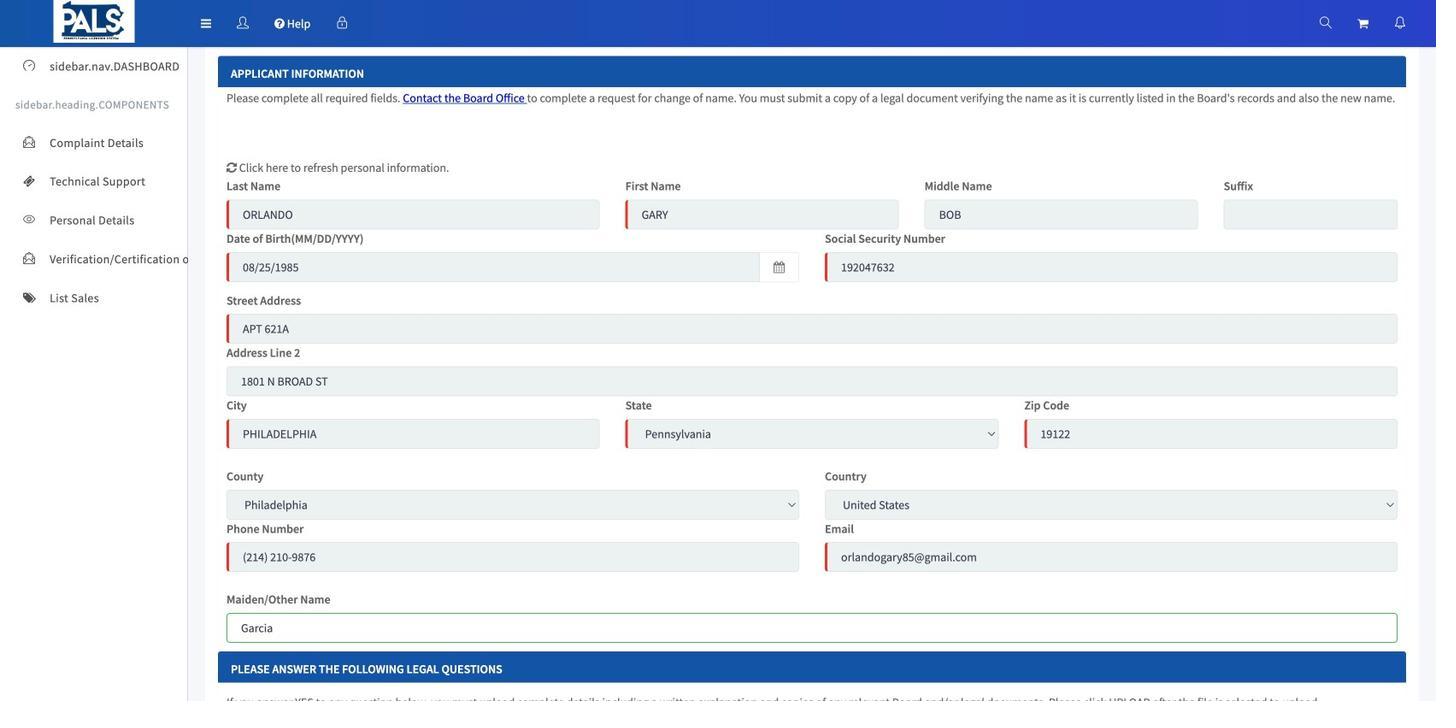 Task type: describe. For each thing, give the bounding box(es) containing it.
Enter a date text field
[[227, 252, 760, 282]]

refresh image
[[227, 162, 237, 174]]



Task type: locate. For each thing, give the bounding box(es) containing it.
app logo image
[[53, 0, 135, 43]]

None text field
[[227, 200, 600, 230], [626, 200, 899, 230], [925, 200, 1198, 230], [825, 252, 1398, 282], [227, 419, 600, 449], [227, 613, 1398, 643], [227, 200, 600, 230], [626, 200, 899, 230], [925, 200, 1198, 230], [825, 252, 1398, 282], [227, 419, 600, 449], [227, 613, 1398, 643]]

(999) 999-9999 text field
[[227, 542, 799, 572]]

None email field
[[825, 542, 1398, 572]]

navigation
[[0, 0, 1436, 47]]

None text field
[[1224, 200, 1398, 230], [227, 314, 1398, 344], [227, 366, 1398, 396], [1025, 419, 1398, 449], [1224, 200, 1398, 230], [227, 314, 1398, 344], [227, 366, 1398, 396], [1025, 419, 1398, 449]]



Task type: vqa. For each thing, say whether or not it's contained in the screenshot.
text box
yes



